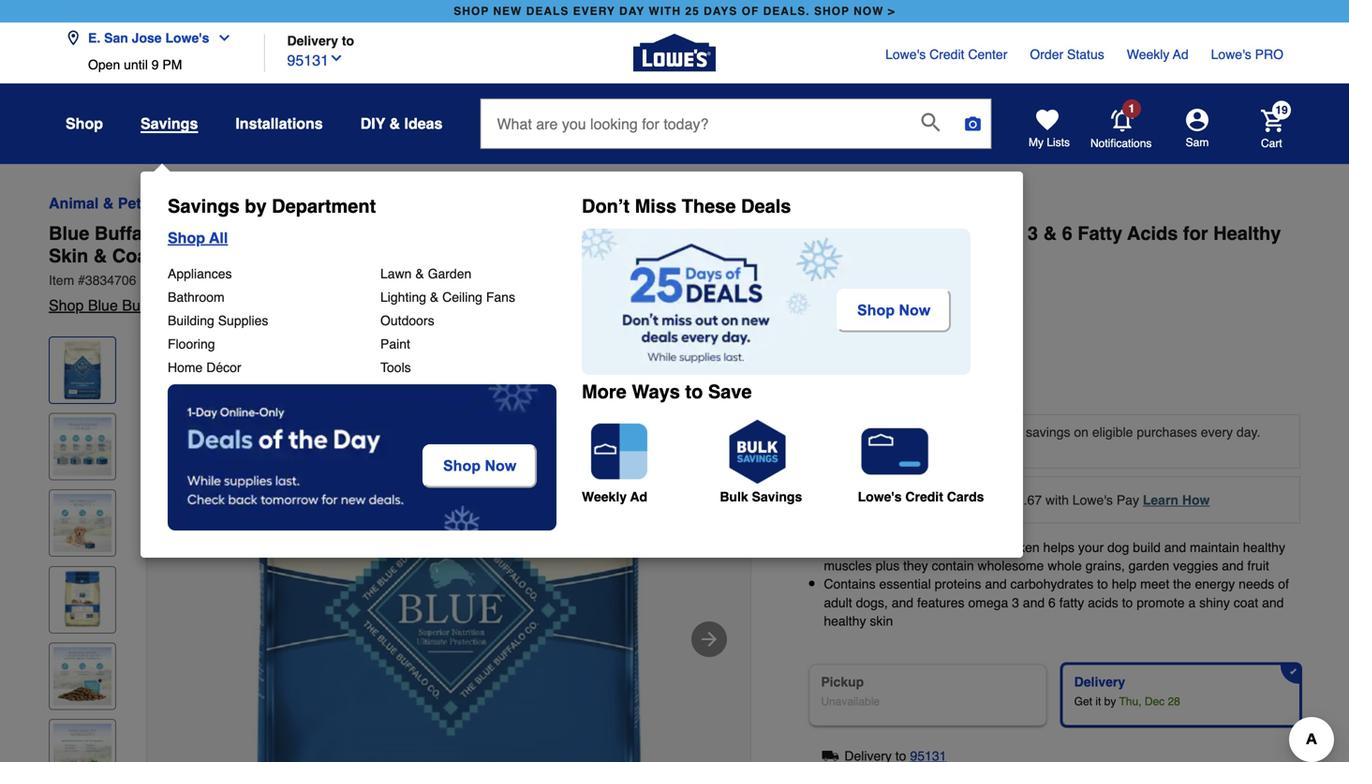 Task type: locate. For each thing, give the bounding box(es) containing it.
|
[[140, 273, 143, 288]]

lowe's up the pm
[[165, 30, 209, 45]]

real
[[970, 540, 992, 555]]

shop left new
[[454, 5, 489, 18]]

19
[[1276, 104, 1289, 117]]

rice
[[397, 223, 437, 244]]

& down lawn & garden link
[[430, 290, 439, 305]]

1 horizontal spatial high
[[824, 540, 851, 555]]

0 horizontal spatial 6
[[1049, 595, 1056, 610]]

skin
[[870, 613, 894, 628]]

0 horizontal spatial high
[[589, 223, 630, 244]]

3 pet from the left
[[363, 194, 387, 212]]

healthy
[[1214, 223, 1282, 244]]

3 title image from the top
[[53, 494, 112, 552]]

bulk savings icon. image
[[720, 414, 795, 489]]

0 horizontal spatial weekly
[[582, 489, 627, 504]]

pet left care
[[118, 194, 141, 212]]

buffalo up coat
[[95, 223, 159, 244]]

0 horizontal spatial pet
[[118, 194, 141, 212]]

credit left 'cards'
[[906, 489, 944, 504]]

installations button
[[236, 107, 323, 141]]

learn how link
[[1143, 492, 1210, 507]]

1 vertical spatial 6
[[1049, 595, 1056, 610]]

sam
[[1186, 136, 1209, 149]]

0 horizontal spatial weekly ad link
[[582, 414, 718, 504]]

$21.67
[[1002, 492, 1042, 507]]

1 vertical spatial weekly ad link
[[582, 414, 718, 504]]

1 vertical spatial supplies
[[218, 313, 268, 328]]

fruit
[[1248, 558, 1270, 573]]

1 horizontal spatial 6
[[1063, 223, 1073, 244]]

0 vertical spatial high
[[589, 223, 630, 244]]

muscles
[[824, 558, 872, 573]]

and up omega
[[985, 577, 1007, 592]]

learn how button
[[854, 441, 916, 460]]

healthy down adult
[[824, 613, 867, 628]]

of right the needs
[[1279, 577, 1290, 592]]

0 vertical spatial shop now link
[[837, 289, 952, 332]]

0 horizontal spatial shop now
[[443, 457, 517, 474]]

0 vertical spatial blue
[[49, 223, 89, 244]]

delivery for get
[[1075, 674, 1126, 689]]

& up 3834706
[[94, 245, 107, 267]]

high
[[589, 223, 630, 244], [824, 540, 851, 555]]

pet for pet food
[[363, 194, 387, 212]]

0 horizontal spatial delivery
[[287, 33, 338, 48]]

1 vertical spatial 3
[[854, 492, 862, 507]]

5%
[[1004, 425, 1023, 440]]

0 vertical spatial now
[[899, 302, 931, 319]]

supplies inside appliances bathroom building supplies flooring home décor
[[218, 313, 268, 328]]

blue
[[49, 223, 89, 244], [88, 297, 118, 314]]

lowe's down the learn how button
[[858, 489, 902, 504]]

my lists link
[[1029, 109, 1070, 150]]

shop all
[[168, 229, 228, 247]]

1 horizontal spatial #
[[187, 273, 195, 288]]

800154
[[195, 273, 239, 288]]

0 vertical spatial supplies
[[284, 194, 347, 212]]

of right 'cards'
[[988, 492, 999, 507]]

now for topmost shop now link
[[899, 302, 931, 319]]

every
[[573, 5, 616, 18]]

1 vertical spatial blue
[[88, 297, 118, 314]]

1 vertical spatial of
[[1279, 577, 1290, 592]]

1 horizontal spatial now
[[899, 302, 931, 319]]

shop
[[66, 115, 103, 132], [168, 229, 205, 247], [49, 297, 84, 314], [858, 302, 895, 319], [443, 457, 481, 474]]

diy & ideas button
[[361, 107, 443, 141]]

shop blue buffalo
[[49, 297, 169, 314]]

garden
[[428, 266, 472, 281]]

chevron down image
[[209, 30, 232, 45], [329, 51, 344, 66]]

0 horizontal spatial food
[[391, 194, 427, 212]]

None search field
[[480, 98, 992, 164]]

high inside blue buffalo  adult chicken and brown rice dog food 30lb - high quality protein, wholesome grains, omega 3 & 6 fatty acids for healthy skin & coat item # 3834706 | model # 800154
[[589, 223, 630, 244]]

&
[[389, 115, 400, 132], [103, 194, 114, 212], [1044, 223, 1057, 244], [94, 245, 107, 267], [416, 266, 424, 281], [430, 290, 439, 305]]

miss
[[635, 195, 677, 217]]

0 horizontal spatial shop now button
[[423, 444, 537, 488]]

1 horizontal spatial food
[[483, 223, 529, 244]]

2 vertical spatial savings
[[752, 489, 803, 504]]

tools
[[381, 360, 411, 375]]

1 title image from the top
[[53, 341, 112, 399]]

0 vertical spatial delivery
[[287, 33, 338, 48]]

1 horizontal spatial chevron down image
[[329, 51, 344, 66]]

now
[[854, 5, 884, 18]]

shiny
[[1200, 595, 1231, 610]]

1 vertical spatial chevron down image
[[329, 51, 344, 66]]

now
[[899, 302, 931, 319], [485, 457, 517, 474]]

0 vertical spatial of
[[988, 492, 999, 507]]

0 vertical spatial 3
[[1028, 223, 1039, 244]]

protein,
[[704, 223, 774, 244]]

delivery get it by thu, dec 28
[[1075, 674, 1181, 708]]

1 vertical spatial shop now
[[443, 457, 517, 474]]

food
[[391, 194, 427, 212], [483, 223, 529, 244]]

1 # from the left
[[78, 273, 85, 288]]

quality
[[635, 223, 699, 244]]

1 vertical spatial delivery
[[1075, 674, 1126, 689]]

cart
[[1262, 137, 1283, 150]]

-
[[577, 223, 583, 244]]

0 horizontal spatial chevron down image
[[209, 30, 232, 45]]

9
[[152, 57, 159, 72]]

delivery up 95131
[[287, 33, 338, 48]]

energy
[[1196, 577, 1236, 592]]

95131
[[287, 52, 329, 69]]

Search Query text field
[[481, 99, 907, 148]]

1 vertical spatial food
[[483, 223, 529, 244]]

1 horizontal spatial delivery
[[1075, 674, 1126, 689]]

1 horizontal spatial ad
[[1173, 47, 1189, 62]]

protein
[[896, 540, 937, 555]]

e. san jose lowe's
[[88, 30, 209, 45]]

bulk savings link
[[720, 414, 856, 504]]

a credit card icon. image
[[858, 414, 933, 489]]

& right diy
[[389, 115, 400, 132]]

& inside animal & pet care link
[[103, 194, 114, 212]]

location image
[[66, 30, 81, 45]]

blue up skin
[[49, 223, 89, 244]]

0 vertical spatial 6
[[1063, 223, 1073, 244]]

contains
[[824, 577, 876, 592]]

1 horizontal spatial shop now
[[858, 302, 931, 319]]

adult
[[824, 595, 853, 610]]

coat
[[112, 245, 154, 267]]

0 vertical spatial credit
[[930, 47, 965, 62]]

0 horizontal spatial 3
[[854, 492, 862, 507]]

shop now
[[858, 302, 931, 319], [443, 457, 517, 474]]

from
[[940, 540, 966, 555]]

order
[[1030, 47, 1064, 62]]

1 horizontal spatial shop
[[815, 5, 850, 18]]

buffalo inside blue buffalo  adult chicken and brown rice dog food 30lb - high quality protein, wholesome grains, omega 3 & 6 fatty acids for healthy skin & coat item # 3834706 | model # 800154
[[95, 223, 159, 244]]

2 horizontal spatial pet
[[363, 194, 387, 212]]

3 inside blue buffalo  adult chicken and brown rice dog food 30lb - high quality protein, wholesome grains, omega 3 & 6 fatty acids for healthy skin & coat item # 3834706 | model # 800154
[[1028, 223, 1039, 244]]

food inside blue buffalo  adult chicken and brown rice dog food 30lb - high quality protein, wholesome grains, omega 3 & 6 fatty acids for healthy skin & coat item # 3834706 | model # 800154
[[483, 223, 529, 244]]

1 horizontal spatial shop now link
[[837, 289, 952, 332]]

lowe's inside 'button'
[[165, 30, 209, 45]]

lowe's down >
[[886, 47, 926, 62]]

1 vertical spatial savings
[[168, 195, 240, 217]]

quality
[[855, 540, 893, 555]]

bathroom link
[[168, 290, 225, 305]]

coat
[[1234, 595, 1259, 610]]

0 vertical spatial shop now
[[858, 302, 931, 319]]

savings down the pm
[[141, 115, 198, 132]]

bulk savings
[[720, 489, 803, 504]]

supplies down 800154
[[218, 313, 268, 328]]

learn
[[854, 443, 888, 458], [1143, 492, 1179, 507]]

high up muscles
[[824, 540, 851, 555]]

savings right bulk
[[752, 489, 803, 504]]

blue inside blue buffalo  adult chicken and brown rice dog food 30lb - high quality protein, wholesome grains, omega 3 & 6 fatty acids for healthy skin & coat item # 3834706 | model # 800154
[[49, 223, 89, 244]]

# right item
[[78, 273, 85, 288]]

delivery up it
[[1075, 674, 1126, 689]]

0 vertical spatial food
[[391, 194, 427, 212]]

0 horizontal spatial now
[[485, 457, 517, 474]]

by right it
[[1105, 695, 1117, 708]]

open
[[88, 57, 120, 72]]

1 vertical spatial shop now button
[[423, 444, 537, 488]]

# up "bathroom" link
[[187, 273, 195, 288]]

shop left now
[[815, 5, 850, 18]]

camera image
[[964, 114, 983, 133]]

0 vertical spatial savings
[[141, 115, 198, 132]]

lowe's credit cards link
[[858, 414, 994, 504]]

6 inside high quality protein from real chicken helps your dog build and maintain healthy muscles plus they contain wholesome whole grains, garden veggies and fruit contains essential proteins and carbohydrates to help meet the energy needs of adult dogs, and features omega 3 and 6 fatty acids to promote a shiny coat and healthy skin
[[1049, 595, 1056, 610]]

1 vertical spatial high
[[824, 540, 851, 555]]

pet up brown on the top
[[363, 194, 387, 212]]

1 horizontal spatial pet
[[195, 194, 219, 212]]

by
[[245, 195, 267, 217], [1105, 695, 1117, 708]]

0 vertical spatial buffalo
[[95, 223, 159, 244]]

1 vertical spatial healthy
[[824, 613, 867, 628]]

chevron down image down delivery to
[[329, 51, 344, 66]]

0 horizontal spatial by
[[245, 195, 267, 217]]

0 vertical spatial weekly
[[1127, 47, 1170, 62]]

of
[[988, 492, 999, 507], [1279, 577, 1290, 592]]

learn right pay
[[1143, 492, 1179, 507]]

credit left center
[[930, 47, 965, 62]]

pet food link
[[363, 192, 427, 215]]

6 down 'carbohydrates'
[[1049, 595, 1056, 610]]

open until 9 pm
[[88, 57, 182, 72]]

blue down 3834706
[[88, 297, 118, 314]]

chevron down image right jose
[[209, 30, 232, 45]]

1 horizontal spatial 3
[[1012, 595, 1020, 610]]

heart outline image
[[344, 294, 367, 317]]

pet up adult
[[195, 194, 219, 212]]

supplies up brown on the top
[[284, 194, 347, 212]]

title image
[[53, 341, 112, 399], [53, 418, 112, 476], [53, 494, 112, 552], [53, 571, 112, 629], [53, 647, 112, 705], [53, 724, 112, 762]]

1 vertical spatial now
[[485, 457, 517, 474]]

0 horizontal spatial of
[[988, 492, 999, 507]]

1 horizontal spatial of
[[1279, 577, 1290, 592]]

shop now for left shop now link
[[443, 457, 517, 474]]

2 pet from the left
[[195, 194, 219, 212]]

6 inside blue buffalo  adult chicken and brown rice dog food 30lb - high quality protein, wholesome grains, omega 3 & 6 fatty acids for healthy skin & coat item # 3834706 | model # 800154
[[1063, 223, 1073, 244]]

1 vertical spatial weekly
[[582, 489, 627, 504]]

1 horizontal spatial healthy
[[1244, 540, 1286, 555]]

1 vertical spatial credit
[[906, 489, 944, 504]]

0 vertical spatial learn
[[854, 443, 888, 458]]

1-day online-only deals of the day. while supplies last. image
[[168, 384, 557, 531]]

1 vertical spatial by
[[1105, 695, 1117, 708]]

4 title image from the top
[[53, 571, 112, 629]]

lowe's left pay
[[1073, 492, 1113, 507]]

and left fruit
[[1222, 558, 1244, 573]]

option group containing pickup
[[802, 657, 1309, 733]]

1 vertical spatial learn
[[1143, 492, 1179, 507]]

0 vertical spatial by
[[245, 195, 267, 217]]

with
[[1046, 492, 1069, 507]]

6 left fatty
[[1063, 223, 1073, 244]]

food right dog
[[483, 223, 529, 244]]

dog
[[442, 223, 478, 244]]

1 horizontal spatial weekly ad link
[[1127, 45, 1189, 64]]

1 horizontal spatial weekly ad
[[1127, 47, 1189, 62]]

lowe's credit cards
[[858, 489, 985, 504]]

the
[[1174, 577, 1192, 592]]

high down don't
[[589, 223, 630, 244]]

fatty
[[1078, 223, 1123, 244]]

don't
[[582, 195, 630, 217]]

& right animal
[[103, 194, 114, 212]]

0 horizontal spatial #
[[78, 273, 85, 288]]

2 vertical spatial 3
[[1012, 595, 1020, 610]]

new
[[493, 5, 522, 18]]

1 horizontal spatial by
[[1105, 695, 1117, 708]]

now for left shop now link
[[485, 457, 517, 474]]

weekly ad icon. image
[[582, 414, 657, 489]]

lists
[[1047, 136, 1070, 149]]

learn down $61.73
[[854, 443, 888, 458]]

high inside high quality protein from real chicken helps your dog build and maintain healthy muscles plus they contain wholesome whole grains, garden veggies and fruit contains essential proteins and carbohydrates to help meet the energy needs of adult dogs, and features omega 3 and 6 fatty acids to promote a shiny coat and healthy skin
[[824, 540, 851, 555]]

0 horizontal spatial supplies
[[218, 313, 268, 328]]

weekly ad link down ways
[[582, 414, 718, 504]]

buffalo down |
[[122, 297, 169, 314]]

option group
[[802, 657, 1309, 733]]

0 horizontal spatial healthy
[[824, 613, 867, 628]]

delivery inside delivery get it by thu, dec 28
[[1075, 674, 1126, 689]]

arrow right image
[[698, 628, 721, 651]]

buffalo
[[95, 223, 159, 244], [122, 297, 169, 314]]

department
[[272, 195, 376, 217]]

0 vertical spatial chevron down image
[[209, 30, 232, 45]]

savings up adult
[[168, 195, 240, 217]]

0 vertical spatial ad
[[1173, 47, 1189, 62]]

eligible
[[1093, 425, 1134, 440]]

credit
[[930, 47, 965, 62], [906, 489, 944, 504]]

shop now button for topmost shop now link
[[837, 289, 952, 332]]

food up rice at the top of the page
[[391, 194, 427, 212]]

0 horizontal spatial learn
[[854, 443, 888, 458]]

4.7 stars image
[[184, 297, 272, 314]]

1 vertical spatial shop now link
[[423, 444, 542, 488]]

build
[[1133, 540, 1161, 555]]

0 vertical spatial weekly ad
[[1127, 47, 1189, 62]]

by inside delivery get it by thu, dec 28
[[1105, 695, 1117, 708]]

and down the needs
[[1263, 595, 1285, 610]]

weekly ad link up 1
[[1127, 45, 1189, 64]]

tools link
[[381, 360, 411, 375]]

shop new deals every day with 25 days of deals. shop now > link
[[450, 0, 900, 22]]

healthy up fruit
[[1244, 540, 1286, 555]]

veggies
[[1174, 558, 1219, 573]]

and
[[295, 223, 328, 244], [1165, 540, 1187, 555], [1222, 558, 1244, 573], [985, 577, 1007, 592], [892, 595, 914, 610], [1023, 595, 1045, 610], [1263, 595, 1285, 610]]

0 horizontal spatial ad
[[630, 489, 648, 504]]

lowe's left pro
[[1212, 47, 1252, 62]]

0 vertical spatial shop now button
[[837, 289, 952, 332]]

and up veggies
[[1165, 540, 1187, 555]]

appliances bathroom building supplies flooring home décor
[[168, 266, 268, 375]]

0 vertical spatial healthy
[[1244, 540, 1286, 555]]

1 vertical spatial weekly ad
[[582, 489, 648, 504]]

1 horizontal spatial supplies
[[284, 194, 347, 212]]

pet for pet feeding supplies
[[195, 194, 219, 212]]

my
[[1029, 136, 1044, 149]]

1 horizontal spatial shop now button
[[837, 289, 952, 332]]

by up chicken on the top left of the page
[[245, 195, 267, 217]]

0 horizontal spatial shop
[[454, 5, 489, 18]]

plus
[[876, 558, 900, 573]]

truck filled image
[[822, 747, 839, 762]]

2 horizontal spatial 3
[[1028, 223, 1039, 244]]

and down department
[[295, 223, 328, 244]]



Task type: describe. For each thing, give the bounding box(es) containing it.
it
[[1096, 695, 1102, 708]]

omega
[[959, 223, 1023, 244]]

lowe's pro link
[[1212, 45, 1284, 64]]

shop all link
[[168, 229, 568, 247]]

décor
[[206, 360, 241, 375]]

get
[[1075, 695, 1093, 708]]

outdoors
[[381, 313, 435, 328]]

for
[[1184, 223, 1209, 244]]

dogs,
[[856, 595, 888, 610]]

purchases
[[1137, 425, 1198, 440]]

3834706
[[85, 273, 136, 288]]

5 title image from the top
[[53, 647, 112, 705]]

order status link
[[1030, 45, 1105, 64]]

pet feeding supplies
[[195, 194, 347, 212]]

needs
[[1239, 577, 1275, 592]]

$61.73
[[854, 425, 894, 440]]

notifications
[[1091, 137, 1152, 150]]

adult
[[164, 223, 212, 244]]

chevron down image inside 95131 button
[[329, 51, 344, 66]]

lowe's home improvement cart image
[[1262, 109, 1284, 132]]

diy & ideas
[[361, 115, 443, 132]]

learn inside $61.73 when you choose 5% savings on eligible purchases every day. learn how
[[854, 443, 888, 458]]

and inside blue buffalo  adult chicken and brown rice dog food 30lb - high quality protein, wholesome grains, omega 3 & 6 fatty acids for healthy skin & coat item # 3834706 | model # 800154
[[295, 223, 328, 244]]

shop now for topmost shop now link
[[858, 302, 931, 319]]

maintain
[[1190, 540, 1240, 555]]

cards
[[947, 489, 985, 504]]

& right lawn
[[416, 266, 424, 281]]

more
[[582, 381, 627, 403]]

dog
[[1108, 540, 1130, 555]]

every
[[1201, 425, 1234, 440]]

search image
[[922, 113, 941, 131]]

more ways to save
[[582, 381, 752, 403]]

until
[[124, 57, 148, 72]]

grains,
[[890, 223, 954, 244]]

25
[[686, 5, 700, 18]]

they
[[904, 558, 929, 573]]

helps
[[1044, 540, 1075, 555]]

all
[[209, 229, 228, 247]]

you
[[933, 425, 954, 440]]

with
[[649, 5, 681, 18]]

days
[[704, 5, 738, 18]]

& inside diy & ideas button
[[389, 115, 400, 132]]

sam button
[[1153, 109, 1243, 150]]

e. san jose lowe's button
[[66, 19, 239, 57]]

e.
[[88, 30, 101, 45]]

2 shop from the left
[[815, 5, 850, 18]]

lighting
[[381, 290, 427, 305]]

building supplies link
[[168, 313, 268, 328]]

pickup unavailable
[[821, 674, 880, 708]]

save
[[708, 381, 752, 403]]

.
[[853, 364, 860, 394]]

3 inside high quality protein from real chicken helps your dog build and maintain healthy muscles plus they contain wholesome whole grains, garden veggies and fruit contains essential proteins and carbohydrates to help meet the energy needs of adult dogs, and features omega 3 and 6 fatty acids to promote a shiny coat and healthy skin
[[1012, 595, 1020, 610]]

25 days of deals. don't miss out on new deals every day. while supplies last. image
[[582, 229, 971, 375]]

flooring link
[[168, 337, 215, 352]]

animal & pet care link
[[49, 192, 179, 215]]

savings button
[[141, 114, 198, 133]]

chevron down image inside e. san jose lowe's 'button'
[[209, 30, 232, 45]]

1 vertical spatial buffalo
[[122, 297, 169, 314]]

item number 3 8 3 4 7 0 6 and model number 8 0 0 1 5 4 element
[[49, 271, 1301, 290]]

of inside high quality protein from real chicken helps your dog build and maintain healthy muscles plus they contain wholesome whole grains, garden veggies and fruit contains essential proteins and carbohydrates to help meet the energy needs of adult dogs, and features omega 3 and 6 fatty acids to promote a shiny coat and healthy skin
[[1279, 577, 1290, 592]]

pay
[[1117, 492, 1140, 507]]

1 horizontal spatial learn
[[1143, 492, 1179, 507]]

thu,
[[1120, 695, 1142, 708]]

garden
[[1129, 558, 1170, 573]]

day.
[[1237, 425, 1261, 440]]

high quality protein from real chicken helps your dog build and maintain healthy muscles plus they contain wholesome whole grains, garden veggies and fruit contains essential proteins and carbohydrates to help meet the energy needs of adult dogs, and features omega 3 and 6 fatty acids to promote a shiny coat and healthy skin
[[824, 540, 1290, 628]]

savings for savings
[[141, 115, 198, 132]]

lowe's for lowe's credit center
[[886, 47, 926, 62]]

paint link
[[381, 337, 410, 352]]

1 vertical spatial ad
[[630, 489, 648, 504]]

and down essential
[[892, 595, 914, 610]]

0 horizontal spatial weekly ad
[[582, 489, 648, 504]]

2 # from the left
[[187, 273, 195, 288]]

lowe's home improvement notification center image
[[1112, 109, 1134, 132]]

0 vertical spatial weekly ad link
[[1127, 45, 1189, 64]]

unavailable
[[821, 695, 880, 708]]

wholesome
[[779, 223, 884, 244]]

bulk
[[720, 489, 749, 504]]

lawn
[[381, 266, 412, 281]]

1
[[1129, 102, 1135, 115]]

how
[[1183, 492, 1210, 507]]

lowe's home improvement logo image
[[634, 12, 716, 94]]

95131 button
[[287, 47, 344, 72]]

center
[[969, 47, 1008, 62]]

lowe's home improvement lists image
[[1037, 109, 1059, 131]]

ideas
[[404, 115, 443, 132]]

credit for center
[[930, 47, 965, 62]]

6 title image from the top
[[53, 724, 112, 762]]

flooring
[[168, 337, 215, 352]]

order status
[[1030, 47, 1105, 62]]

deals
[[526, 5, 569, 18]]

lawn & garden lighting & ceiling fans outdoors paint tools
[[381, 266, 516, 375]]

fatty
[[1060, 595, 1085, 610]]

$61.73 when you choose 5% savings on eligible purchases every day. learn how
[[854, 425, 1261, 458]]

pet feeding supplies link
[[195, 192, 347, 215]]

acids
[[1088, 595, 1119, 610]]

feeding
[[223, 194, 280, 212]]

care
[[145, 194, 179, 212]]

home décor link
[[168, 360, 241, 375]]

chicken
[[217, 223, 290, 244]]

lowe's for lowe's pro
[[1212, 47, 1252, 62]]

1 shop from the left
[[454, 5, 489, 18]]

2 title image from the top
[[53, 418, 112, 476]]

delivery to
[[287, 33, 354, 48]]

0 horizontal spatial shop now link
[[423, 444, 542, 488]]

bathroom
[[168, 290, 225, 305]]

98
[[860, 364, 890, 394]]

pickup
[[821, 674, 864, 689]]

lowe's for lowe's credit cards
[[858, 489, 902, 504]]

credit for cards
[[906, 489, 944, 504]]

pm
[[163, 57, 182, 72]]

30lb
[[534, 223, 572, 244]]

lowe's credit center link
[[886, 45, 1008, 64]]

1 pet from the left
[[118, 194, 141, 212]]

installations
[[236, 115, 323, 132]]

delivery for to
[[287, 33, 338, 48]]

1 horizontal spatial weekly
[[1127, 47, 1170, 62]]

your
[[1079, 540, 1104, 555]]

dec
[[1145, 695, 1165, 708]]

pro
[[1256, 47, 1284, 62]]

and down 'carbohydrates'
[[1023, 595, 1045, 610]]

when
[[898, 425, 929, 440]]

shop now button for left shop now link
[[423, 444, 537, 488]]

whole
[[1048, 558, 1082, 573]]

& left fatty
[[1044, 223, 1057, 244]]

savings for savings by department
[[168, 195, 240, 217]]



Task type: vqa. For each thing, say whether or not it's contained in the screenshot.
"APPLIANCES"
yes



